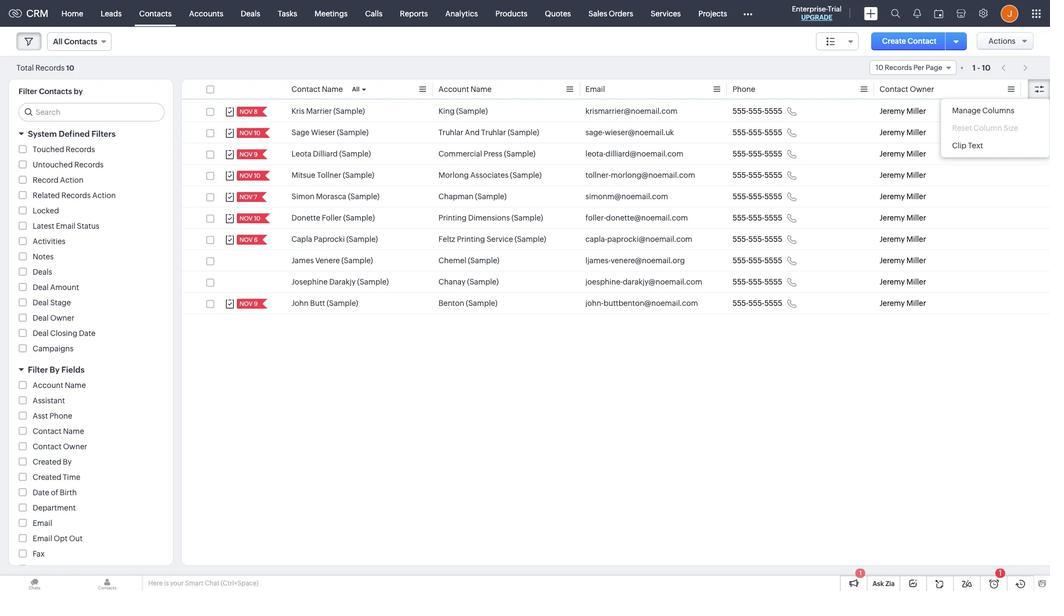 Task type: locate. For each thing, give the bounding box(es) containing it.
miller for venere@noemail.org
[[907, 256, 927, 265]]

1 jeremy from the top
[[880, 107, 906, 115]]

nov 9 for john butt (sample)
[[240, 300, 258, 307]]

nov for donette foller (sample)
[[240, 215, 253, 222]]

truhlar left and
[[439, 128, 464, 137]]

by inside dropdown button
[[50, 365, 60, 374]]

darakjy@noemail.com
[[623, 277, 703, 286]]

records down touched records
[[74, 160, 104, 169]]

0 vertical spatial all
[[53, 37, 63, 46]]

per
[[914, 63, 925, 72]]

contact name down asst phone in the left bottom of the page
[[33, 427, 84, 436]]

date left of
[[33, 488, 49, 497]]

contacts left by
[[39, 87, 72, 96]]

1 horizontal spatial account name
[[439, 85, 492, 94]]

(sample) down chemel (sample) link on the left of page
[[467, 277, 499, 286]]

3 miller from the top
[[907, 149, 927, 158]]

latest email status
[[33, 222, 99, 230]]

6
[[254, 236, 258, 243]]

5555
[[765, 107, 783, 115], [765, 128, 783, 137], [765, 149, 783, 158], [765, 171, 783, 180], [765, 192, 783, 201], [765, 213, 783, 222], [765, 235, 783, 244], [765, 256, 783, 265], [765, 277, 783, 286], [765, 299, 783, 308]]

1 vertical spatial filter
[[28, 365, 48, 374]]

1 9 from the top
[[254, 151, 258, 158]]

nov 9 link
[[237, 149, 259, 159], [237, 299, 259, 309]]

email up krismarrier@noemail.com link
[[586, 85, 605, 94]]

0 vertical spatial filter
[[19, 87, 37, 96]]

john-buttbenton@noemail.com
[[586, 299, 699, 308]]

action up related records action
[[60, 176, 84, 184]]

10 jeremy miller from the top
[[880, 299, 927, 308]]

buttbenton@noemail.com
[[604, 299, 699, 308]]

10 records per page
[[876, 63, 943, 72]]

kris marrier (sample)
[[292, 107, 365, 115]]

miller
[[907, 107, 927, 115], [907, 128, 927, 137], [907, 149, 927, 158], [907, 171, 927, 180], [907, 192, 927, 201], [907, 213, 927, 222], [907, 235, 927, 244], [907, 256, 927, 265], [907, 277, 927, 286], [907, 299, 927, 308]]

created
[[33, 458, 61, 466], [33, 473, 61, 482]]

contact down 10 records per page
[[880, 85, 909, 94]]

0 horizontal spatial 1
[[860, 570, 862, 576]]

2 nov 9 from the top
[[240, 300, 258, 307]]

related
[[33, 191, 60, 200]]

0 vertical spatial deals
[[241, 9, 260, 18]]

stage
[[50, 298, 71, 307]]

0 horizontal spatial truhlar
[[439, 128, 464, 137]]

jeremy for wieser@noemail.uk
[[880, 128, 906, 137]]

created for created by
[[33, 458, 61, 466]]

chats image
[[0, 576, 69, 591]]

0 horizontal spatial contact name
[[33, 427, 84, 436]]

7 jeremy from the top
[[880, 235, 906, 244]]

0 horizontal spatial all
[[53, 37, 63, 46]]

(sample) inside 'link'
[[512, 213, 543, 222]]

9 jeremy miller from the top
[[880, 277, 927, 286]]

nov 10 link for donette
[[237, 213, 262, 223]]

10 555-555-5555 from the top
[[733, 299, 783, 308]]

1 vertical spatial action
[[92, 191, 116, 200]]

enterprise-
[[792, 5, 828, 13]]

filter by fields
[[28, 365, 85, 374]]

contact up the kris
[[292, 85, 321, 94]]

record
[[33, 176, 58, 184]]

nov 10 up nov 6
[[240, 215, 261, 222]]

deal down 'deal stage'
[[33, 314, 49, 322]]

filter down total
[[19, 87, 37, 96]]

commercial
[[439, 149, 482, 158]]

9 jeremy from the top
[[880, 277, 906, 286]]

contacts right leads link
[[139, 9, 172, 18]]

555-555-5555 for buttbenton@noemail.com
[[733, 299, 783, 308]]

8 5555 from the top
[[765, 256, 783, 265]]

(sample) right service
[[515, 235, 547, 244]]

contact owner down 10 records per page
[[880, 85, 935, 94]]

mitsue tollner (sample) link
[[292, 170, 375, 181]]

chat
[[205, 580, 220, 587]]

contacts inside field
[[64, 37, 97, 46]]

nov for sage wieser (sample)
[[240, 130, 253, 136]]

filter for filter by fields
[[28, 365, 48, 374]]

fax
[[33, 549, 45, 558]]

8
[[254, 108, 258, 115]]

nov 10 link for mitsue
[[237, 171, 262, 181]]

2 vertical spatial contacts
[[39, 87, 72, 96]]

(sample) up and
[[456, 107, 488, 115]]

name
[[322, 85, 343, 94], [471, 85, 492, 94], [65, 381, 86, 390], [63, 427, 84, 436], [50, 565, 71, 574]]

nov 6
[[240, 236, 258, 243]]

morlong associates (sample) link
[[439, 170, 542, 181]]

filter for filter contacts by
[[19, 87, 37, 96]]

1 vertical spatial nov 10 link
[[237, 171, 262, 181]]

0 vertical spatial phone
[[733, 85, 756, 94]]

3 jeremy from the top
[[880, 149, 906, 158]]

1 vertical spatial nov 10
[[240, 172, 261, 179]]

10 up 7
[[254, 172, 261, 179]]

0 vertical spatial owner
[[910, 85, 935, 94]]

nov 10 link up nov 6
[[237, 213, 262, 223]]

amount
[[50, 283, 79, 292]]

chanay (sample) link
[[439, 276, 499, 287]]

8 jeremy miller from the top
[[880, 256, 927, 265]]

miller for paprocki@noemail.com
[[907, 235, 927, 244]]

1 vertical spatial 9
[[254, 300, 258, 307]]

1 vertical spatial all
[[352, 86, 360, 92]]

1 horizontal spatial contact name
[[292, 85, 343, 94]]

quotes link
[[537, 0, 580, 27]]

first
[[33, 565, 48, 574]]

deal up campaigns at left bottom
[[33, 329, 49, 338]]

2 created from the top
[[33, 473, 61, 482]]

3 555-555-5555 from the top
[[733, 149, 783, 158]]

2 nov 9 link from the top
[[237, 299, 259, 309]]

Search text field
[[19, 103, 164, 121]]

1 vertical spatial contact name
[[33, 427, 84, 436]]

filter contacts by
[[19, 87, 83, 96]]

nov for simon morasca (sample)
[[240, 194, 253, 200]]

1 nov 9 link from the top
[[237, 149, 259, 159]]

9 5555 from the top
[[765, 277, 783, 286]]

1 vertical spatial deals
[[33, 268, 52, 276]]

0 vertical spatial printing
[[439, 213, 467, 222]]

6 jeremy from the top
[[880, 213, 906, 222]]

1 horizontal spatial date
[[79, 329, 96, 338]]

deal left stage
[[33, 298, 49, 307]]

nov 10 up nov 7
[[240, 172, 261, 179]]

(sample) right associates
[[510, 171, 542, 180]]

(sample) up printing dimensions (sample) 'link'
[[475, 192, 507, 201]]

jeremy for dilliard@noemail.com
[[880, 149, 906, 158]]

1 deal from the top
[[33, 283, 49, 292]]

sage wieser (sample)
[[292, 128, 369, 137]]

contact name
[[292, 85, 343, 94], [33, 427, 84, 436]]

9 left john
[[254, 300, 258, 307]]

(sample) up darakjy
[[342, 256, 373, 265]]

2 nov 10 link from the top
[[237, 171, 262, 181]]

(sample) right tollner
[[343, 171, 375, 180]]

sage-
[[586, 128, 605, 137]]

7 jeremy miller from the top
[[880, 235, 927, 244]]

contact up per
[[908, 37, 937, 45]]

chapman (sample) link
[[439, 191, 507, 202]]

dilliard
[[313, 149, 338, 158]]

by for created
[[63, 458, 72, 466]]

records down the record action
[[61, 191, 91, 200]]

jeremy for paprocki@noemail.com
[[880, 235, 906, 244]]

6 5555 from the top
[[765, 213, 783, 222]]

nov 10 link down the nov 8
[[237, 128, 262, 138]]

nov 10
[[240, 130, 261, 136], [240, 172, 261, 179], [240, 215, 261, 222]]

2 9 from the top
[[254, 300, 258, 307]]

0 vertical spatial by
[[50, 365, 60, 374]]

zia
[[886, 580, 895, 588]]

0 vertical spatial nov 10 link
[[237, 128, 262, 138]]

created up 'created time'
[[33, 458, 61, 466]]

deal for deal stage
[[33, 298, 49, 307]]

3 nov 10 from the top
[[240, 215, 261, 222]]

row group
[[182, 101, 1051, 314]]

555-555-5555 for dilliard@noemail.com
[[733, 149, 783, 158]]

1 horizontal spatial deals
[[241, 9, 260, 18]]

1 vertical spatial phone
[[49, 412, 72, 420]]

printing dimensions (sample) link
[[439, 212, 543, 223]]

6 nov from the top
[[240, 215, 253, 222]]

1 vertical spatial date
[[33, 488, 49, 497]]

all up kris marrier (sample)
[[352, 86, 360, 92]]

2 miller from the top
[[907, 128, 927, 137]]

status
[[77, 222, 99, 230]]

0 vertical spatial action
[[60, 176, 84, 184]]

0 horizontal spatial by
[[50, 365, 60, 374]]

contacts down home link
[[64, 37, 97, 46]]

0 vertical spatial created
[[33, 458, 61, 466]]

1 nov from the top
[[240, 108, 253, 115]]

quotes
[[545, 9, 571, 18]]

records inside field
[[885, 63, 913, 72]]

7 555-555-5555 from the top
[[733, 235, 783, 244]]

phone
[[733, 85, 756, 94], [49, 412, 72, 420]]

donette foller (sample)
[[292, 213, 375, 222]]

10 Records Per Page field
[[870, 60, 957, 75]]

(sample) right paprocki
[[347, 235, 378, 244]]

nov 10 link for sage
[[237, 128, 262, 138]]

2 vertical spatial owner
[[63, 442, 87, 451]]

(sample) down chanay (sample) link
[[466, 299, 498, 308]]

0 vertical spatial contact name
[[292, 85, 343, 94]]

filter
[[19, 87, 37, 96], [28, 365, 48, 374]]

6 miller from the top
[[907, 213, 927, 222]]

7 miller from the top
[[907, 235, 927, 244]]

records for 10
[[885, 63, 913, 72]]

4 jeremy from the top
[[880, 171, 906, 180]]

10 down create
[[876, 63, 884, 72]]

2 deal from the top
[[33, 298, 49, 307]]

enterprise-trial upgrade
[[792, 5, 842, 21]]

1 horizontal spatial account
[[439, 85, 469, 94]]

simon morasca (sample)
[[292, 192, 380, 201]]

by left "fields"
[[50, 365, 60, 374]]

2 jeremy miller from the top
[[880, 128, 927, 137]]

(sample) right press
[[504, 149, 536, 158]]

1 vertical spatial contacts
[[64, 37, 97, 46]]

owner down per
[[910, 85, 935, 94]]

kris
[[292, 107, 305, 115]]

8 nov from the top
[[240, 300, 253, 307]]

account up king
[[439, 85, 469, 94]]

email up the fax at the bottom left
[[33, 534, 52, 543]]

locked
[[33, 206, 59, 215]]

josephine darakjy (sample) link
[[292, 276, 389, 287]]

7 nov from the top
[[240, 236, 253, 243]]

nov 9 link down nov 8 link on the left of page
[[237, 149, 259, 159]]

wieser
[[311, 128, 336, 137]]

nov 9 for leota dilliard (sample)
[[240, 151, 258, 158]]

date right 'closing'
[[79, 329, 96, 338]]

nov 9 link left john
[[237, 299, 259, 309]]

1 vertical spatial contact owner
[[33, 442, 87, 451]]

nov for leota dilliard (sample)
[[240, 151, 253, 158]]

commercial press (sample) link
[[439, 148, 536, 159]]

1 vertical spatial account name
[[33, 381, 86, 390]]

contacts for all contacts
[[64, 37, 97, 46]]

2 555-555-5555 from the top
[[733, 128, 783, 137]]

1 nov 10 link from the top
[[237, 128, 262, 138]]

contact owner up created by
[[33, 442, 87, 451]]

capla
[[292, 235, 312, 244]]

nov 9 down the nov 8
[[240, 151, 258, 158]]

nov 10 down the nov 8
[[240, 130, 261, 136]]

capla paprocki (sample) link
[[292, 234, 378, 245]]

action up 'status'
[[92, 191, 116, 200]]

signals element
[[907, 0, 928, 27]]

nov for mitsue tollner (sample)
[[240, 172, 253, 179]]

account name up king (sample)
[[439, 85, 492, 94]]

(sample) down feltz printing service (sample)
[[468, 256, 500, 265]]

jeremy for buttbenton@noemail.com
[[880, 299, 906, 308]]

owner up created by
[[63, 442, 87, 451]]

analytics link
[[437, 0, 487, 27]]

10 inside total records 10
[[66, 64, 74, 72]]

0 vertical spatial nov 10
[[240, 130, 261, 136]]

all up total records 10
[[53, 37, 63, 46]]

account up assistant
[[33, 381, 63, 390]]

created time
[[33, 473, 80, 482]]

6 jeremy miller from the top
[[880, 213, 927, 222]]

8 miller from the top
[[907, 256, 927, 265]]

records up filter contacts by
[[35, 63, 65, 72]]

1 nov 10 from the top
[[240, 130, 261, 136]]

name right first
[[50, 565, 71, 574]]

2 5555 from the top
[[765, 128, 783, 137]]

nov 10 link
[[237, 128, 262, 138], [237, 171, 262, 181], [237, 213, 262, 223]]

(sample) right foller
[[343, 213, 375, 222]]

4 miller from the top
[[907, 171, 927, 180]]

nov 10 for donette foller (sample)
[[240, 215, 261, 222]]

projects link
[[690, 0, 736, 27]]

benton
[[439, 299, 465, 308]]

2 vertical spatial nov 10
[[240, 215, 261, 222]]

(sample) right 'wieser'
[[337, 128, 369, 137]]

all inside field
[[53, 37, 63, 46]]

records left per
[[885, 63, 913, 72]]

10 right -
[[983, 63, 991, 72]]

miller for buttbenton@noemail.com
[[907, 299, 927, 308]]

email right latest
[[56, 222, 75, 230]]

reports link
[[391, 0, 437, 27]]

date of birth
[[33, 488, 77, 497]]

9 555-555-5555 from the top
[[733, 277, 783, 286]]

printing down chapman
[[439, 213, 467, 222]]

name down "fields"
[[65, 381, 86, 390]]

filter inside dropdown button
[[28, 365, 48, 374]]

7 5555 from the top
[[765, 235, 783, 244]]

3 5555 from the top
[[765, 149, 783, 158]]

donette
[[292, 213, 320, 222]]

nov 10 link up nov 7
[[237, 171, 262, 181]]

1 555-555-5555 from the top
[[733, 107, 783, 115]]

9 down 8
[[254, 151, 258, 158]]

5555 for paprocki@noemail.com
[[765, 235, 783, 244]]

clip text
[[953, 141, 984, 150]]

5 nov from the top
[[240, 194, 253, 200]]

contact name up marrier
[[292, 85, 343, 94]]

555-555-5555 for wieser@noemail.uk
[[733, 128, 783, 137]]

chemel
[[439, 256, 467, 265]]

1 vertical spatial by
[[63, 458, 72, 466]]

555-555-5555 for darakjy@noemail.com
[[733, 277, 783, 286]]

10 miller from the top
[[907, 299, 927, 308]]

8 jeremy from the top
[[880, 256, 906, 265]]

0 vertical spatial date
[[79, 329, 96, 338]]

touched records
[[33, 145, 95, 154]]

printing up chemel (sample) link on the left of page
[[457, 235, 485, 244]]

account name down filter by fields
[[33, 381, 86, 390]]

2 jeremy from the top
[[880, 128, 906, 137]]

0 vertical spatial nov 9
[[240, 151, 258, 158]]

1 nov 9 from the top
[[240, 151, 258, 158]]

1 horizontal spatial action
[[92, 191, 116, 200]]

morlong@noemail.com
[[611, 171, 696, 180]]

jeremy miller
[[880, 107, 927, 115], [880, 128, 927, 137], [880, 149, 927, 158], [880, 171, 927, 180], [880, 192, 927, 201], [880, 213, 927, 222], [880, 235, 927, 244], [880, 256, 927, 265], [880, 277, 927, 286], [880, 299, 927, 308]]

4 5555 from the top
[[765, 171, 783, 180]]

3 nov from the top
[[240, 151, 253, 158]]

records for untouched
[[74, 160, 104, 169]]

records
[[35, 63, 65, 72], [885, 63, 913, 72], [66, 145, 95, 154], [74, 160, 104, 169], [61, 191, 91, 200]]

1 vertical spatial owner
[[50, 314, 74, 322]]

feltz printing service (sample)
[[439, 235, 547, 244]]

leota-dilliard@noemail.com
[[586, 149, 684, 158]]

4 deal from the top
[[33, 329, 49, 338]]

name up king (sample)
[[471, 85, 492, 94]]

jeremy miller for dilliard@noemail.com
[[880, 149, 927, 158]]

(sample) up service
[[512, 213, 543, 222]]

by up time
[[63, 458, 72, 466]]

4 555-555-5555 from the top
[[733, 171, 783, 180]]

nov 9
[[240, 151, 258, 158], [240, 300, 258, 307]]

0 vertical spatial 9
[[254, 151, 258, 158]]

contact up created by
[[33, 442, 62, 451]]

1 vertical spatial account
[[33, 381, 63, 390]]

6 555-555-5555 from the top
[[733, 213, 783, 222]]

size image
[[827, 37, 836, 47]]

None field
[[817, 32, 859, 50]]

untouched
[[33, 160, 73, 169]]

8 555-555-5555 from the top
[[733, 256, 783, 265]]

10 jeremy from the top
[[880, 299, 906, 308]]

0 vertical spatial nov 9 link
[[237, 149, 259, 159]]

nov 9 left john
[[240, 300, 258, 307]]

filter down campaigns at left bottom
[[28, 365, 48, 374]]

system defined filters
[[28, 129, 116, 138]]

1 vertical spatial nov 9
[[240, 300, 258, 307]]

deals left tasks
[[241, 9, 260, 18]]

4 jeremy miller from the top
[[880, 171, 927, 180]]

0 horizontal spatial contact owner
[[33, 442, 87, 451]]

home link
[[53, 0, 92, 27]]

1 created from the top
[[33, 458, 61, 466]]

4 nov from the top
[[240, 172, 253, 179]]

search image
[[892, 9, 901, 18]]

deals down notes
[[33, 268, 52, 276]]

deal up 'deal stage'
[[33, 283, 49, 292]]

1 vertical spatial nov 9 link
[[237, 299, 259, 309]]

nov for john butt (sample)
[[240, 300, 253, 307]]

contact inside button
[[908, 37, 937, 45]]

2 nov 10 from the top
[[240, 172, 261, 179]]

1 horizontal spatial contact owner
[[880, 85, 935, 94]]

created down created by
[[33, 473, 61, 482]]

created for created time
[[33, 473, 61, 482]]

3 jeremy miller from the top
[[880, 149, 927, 158]]

navigation
[[997, 60, 1034, 76]]

records down defined
[[66, 145, 95, 154]]

projects
[[699, 9, 728, 18]]

venere
[[316, 256, 340, 265]]

truhlar up press
[[482, 128, 506, 137]]

simonm@noemail.com
[[586, 192, 669, 201]]

3 deal from the top
[[33, 314, 49, 322]]

10 up by
[[66, 64, 74, 72]]

owner up 'closing'
[[50, 314, 74, 322]]

total records 10
[[16, 63, 74, 72]]

1 horizontal spatial by
[[63, 458, 72, 466]]

10 5555 from the top
[[765, 299, 783, 308]]

0 vertical spatial contacts
[[139, 9, 172, 18]]

deals link
[[232, 0, 269, 27]]

1 vertical spatial created
[[33, 473, 61, 482]]

printing
[[439, 213, 467, 222], [457, 235, 485, 244]]

nov 6 link
[[237, 235, 259, 245]]

capla-paprocki@noemail.com link
[[586, 234, 693, 245]]

2 vertical spatial nov 10 link
[[237, 213, 262, 223]]

asst phone
[[33, 412, 72, 420]]

king (sample) link
[[439, 106, 488, 117]]

1 horizontal spatial all
[[352, 86, 360, 92]]

5555 for morlong@noemail.com
[[765, 171, 783, 180]]

1 horizontal spatial truhlar
[[482, 128, 506, 137]]

9 miller from the top
[[907, 277, 927, 286]]

10 down 8
[[254, 130, 261, 136]]

darakjy
[[329, 277, 356, 286]]

(ctrl+space)
[[221, 580, 259, 587]]

3 nov 10 link from the top
[[237, 213, 262, 223]]

2 truhlar from the left
[[482, 128, 506, 137]]

5555 for venere@noemail.org
[[765, 256, 783, 265]]

2 nov from the top
[[240, 130, 253, 136]]

0 horizontal spatial phone
[[49, 412, 72, 420]]



Task type: describe. For each thing, give the bounding box(es) containing it.
name up kris marrier (sample)
[[322, 85, 343, 94]]

smart
[[185, 580, 204, 587]]

555-555-5555 for donette@noemail.com
[[733, 213, 783, 222]]

calendar image
[[935, 9, 944, 18]]

clip
[[953, 141, 967, 150]]

-
[[978, 63, 981, 72]]

9 for leota
[[254, 151, 258, 158]]

assistant
[[33, 396, 65, 405]]

asst
[[33, 412, 48, 420]]

jeremy miller for darakjy@noemail.com
[[880, 277, 927, 286]]

search element
[[885, 0, 907, 27]]

leads
[[101, 9, 122, 18]]

signals image
[[914, 9, 922, 18]]

trial
[[828, 5, 842, 13]]

jeremy miller for morlong@noemail.com
[[880, 171, 927, 180]]

jeremy for donette@noemail.com
[[880, 213, 906, 222]]

touched
[[33, 145, 64, 154]]

all contacts
[[53, 37, 97, 46]]

1 - 10
[[973, 63, 991, 72]]

name down asst phone in the left bottom of the page
[[63, 427, 84, 436]]

1 miller from the top
[[907, 107, 927, 115]]

notes
[[33, 252, 54, 261]]

555-555-5555 for venere@noemail.org
[[733, 256, 783, 265]]

joesphine-darakjy@noemail.com link
[[586, 276, 703, 287]]

nov 10 for sage wieser (sample)
[[240, 130, 261, 136]]

here
[[148, 580, 163, 587]]

1 horizontal spatial 1
[[973, 63, 976, 72]]

donette@noemail.com
[[606, 213, 688, 222]]

5555 for darakjy@noemail.com
[[765, 277, 783, 286]]

joesphine-
[[586, 277, 623, 286]]

james venere (sample)
[[292, 256, 373, 265]]

simon
[[292, 192, 315, 201]]

jeremy for morlong@noemail.com
[[880, 171, 906, 180]]

john-buttbenton@noemail.com link
[[586, 298, 699, 309]]

orders
[[609, 9, 634, 18]]

create menu element
[[858, 0, 885, 27]]

reports
[[400, 9, 428, 18]]

chanay (sample)
[[439, 277, 499, 286]]

associates
[[471, 171, 509, 180]]

kris marrier (sample) link
[[292, 106, 365, 117]]

deal for deal amount
[[33, 283, 49, 292]]

system defined filters button
[[9, 124, 173, 143]]

foller-donette@noemail.com link
[[586, 212, 688, 223]]

leota dilliard (sample) link
[[292, 148, 371, 159]]

manage columns
[[953, 106, 1015, 115]]

5555 for wieser@noemail.uk
[[765, 128, 783, 137]]

capla paprocki (sample)
[[292, 235, 378, 244]]

miller for wieser@noemail.uk
[[907, 128, 927, 137]]

(sample) right morasca
[[348, 192, 380, 201]]

records for touched
[[66, 145, 95, 154]]

related records action
[[33, 191, 116, 200]]

benton (sample)
[[439, 299, 498, 308]]

(sample) right darakjy
[[357, 277, 389, 286]]

9 for john
[[254, 300, 258, 307]]

0 horizontal spatial date
[[33, 488, 49, 497]]

nov 9 link for leota
[[237, 149, 259, 159]]

truhlar and truhlar (sample) link
[[439, 127, 540, 138]]

create contact
[[883, 37, 937, 45]]

tollner
[[317, 171, 341, 180]]

venere@noemail.org
[[611, 256, 685, 265]]

john butt (sample) link
[[292, 298, 358, 309]]

krismarrier@noemail.com link
[[586, 106, 678, 117]]

crm
[[26, 8, 48, 19]]

home
[[62, 9, 83, 18]]

jeremy miller for paprocki@noemail.com
[[880, 235, 927, 244]]

tollner-morlong@noemail.com
[[586, 171, 696, 180]]

opt
[[54, 534, 68, 543]]

jeremy miller for donette@noemail.com
[[880, 213, 927, 222]]

create menu image
[[865, 7, 878, 20]]

555-555-5555 for paprocki@noemail.com
[[733, 235, 783, 244]]

sage wieser (sample) link
[[292, 127, 369, 138]]

miller for darakjy@noemail.com
[[907, 277, 927, 286]]

0 vertical spatial contact owner
[[880, 85, 935, 94]]

services
[[651, 9, 681, 18]]

2 horizontal spatial 1
[[999, 569, 1003, 577]]

1 jeremy miller from the top
[[880, 107, 927, 115]]

(sample) inside 'link'
[[342, 256, 373, 265]]

5 5555 from the top
[[765, 192, 783, 201]]

(sample) right dilliard
[[339, 149, 371, 158]]

leads link
[[92, 0, 131, 27]]

sage-wieser@noemail.uk link
[[586, 127, 674, 138]]

deal owner
[[33, 314, 74, 322]]

10 up 6
[[254, 215, 261, 222]]

john butt (sample)
[[292, 299, 358, 308]]

your
[[170, 580, 184, 587]]

defined
[[59, 129, 90, 138]]

create
[[883, 37, 907, 45]]

miller for dilliard@noemail.com
[[907, 149, 927, 158]]

dilliard@noemail.com
[[606, 149, 684, 158]]

chemel (sample) link
[[439, 255, 500, 266]]

0 vertical spatial account
[[439, 85, 469, 94]]

0 horizontal spatial account name
[[33, 381, 86, 390]]

miller for morlong@noemail.com
[[907, 171, 927, 180]]

fields
[[61, 365, 85, 374]]

(sample) up commercial press (sample)
[[508, 128, 540, 137]]

untouched records
[[33, 160, 104, 169]]

ask zia
[[873, 580, 895, 588]]

jeremy miller for venere@noemail.org
[[880, 256, 927, 265]]

jeremy miller for buttbenton@noemail.com
[[880, 299, 927, 308]]

created by
[[33, 458, 72, 466]]

chanay
[[439, 277, 466, 286]]

5 jeremy miller from the top
[[880, 192, 927, 201]]

0 vertical spatial account name
[[439, 85, 492, 94]]

555-555-5555 for morlong@noemail.com
[[733, 171, 783, 180]]

jeremy for venere@noemail.org
[[880, 256, 906, 265]]

0 horizontal spatial deals
[[33, 268, 52, 276]]

tollner-morlong@noemail.com link
[[586, 170, 696, 181]]

feltz
[[439, 235, 456, 244]]

accounts link
[[181, 0, 232, 27]]

10 inside 10 records per page field
[[876, 63, 884, 72]]

all for all contacts
[[53, 37, 63, 46]]

5 miller from the top
[[907, 192, 927, 201]]

deal for deal owner
[[33, 314, 49, 322]]

department
[[33, 504, 76, 512]]

nov 9 link for john
[[237, 299, 259, 309]]

5555 for buttbenton@noemail.com
[[765, 299, 783, 308]]

john
[[292, 299, 309, 308]]

contacts for filter contacts by
[[39, 87, 72, 96]]

create contact button
[[872, 32, 948, 50]]

contacts image
[[73, 576, 142, 591]]

jeremy for darakjy@noemail.com
[[880, 277, 906, 286]]

services link
[[642, 0, 690, 27]]

Other Modules field
[[736, 5, 760, 22]]

manage
[[953, 106, 982, 115]]

5 555-555-5555 from the top
[[733, 192, 783, 201]]

nov for kris marrier (sample)
[[240, 108, 253, 115]]

dimensions
[[468, 213, 510, 222]]

1 5555 from the top
[[765, 107, 783, 115]]

meetings link
[[306, 0, 357, 27]]

(sample) up sage wieser (sample)
[[334, 107, 365, 115]]

email down department
[[33, 519, 52, 528]]

sales
[[589, 9, 608, 18]]

5555 for donette@noemail.com
[[765, 213, 783, 222]]

system
[[28, 129, 57, 138]]

mitsue
[[292, 171, 316, 180]]

records for related
[[61, 191, 91, 200]]

jeremy miller for wieser@noemail.uk
[[880, 128, 927, 137]]

james venere (sample) link
[[292, 255, 373, 266]]

all for all
[[352, 86, 360, 92]]

1 horizontal spatial phone
[[733, 85, 756, 94]]

records for total
[[35, 63, 65, 72]]

josephine darakjy (sample)
[[292, 277, 389, 286]]

tasks
[[278, 9, 297, 18]]

0 horizontal spatial action
[[60, 176, 84, 184]]

nov 10 for mitsue tollner (sample)
[[240, 172, 261, 179]]

5555 for dilliard@noemail.com
[[765, 149, 783, 158]]

All Contacts field
[[47, 32, 112, 51]]

5 jeremy from the top
[[880, 192, 906, 201]]

truhlar and truhlar (sample)
[[439, 128, 540, 137]]

nov for capla paprocki (sample)
[[240, 236, 253, 243]]

donette foller (sample) link
[[292, 212, 375, 223]]

printing inside 'link'
[[439, 213, 467, 222]]

profile element
[[995, 0, 1026, 27]]

1 vertical spatial printing
[[457, 235, 485, 244]]

0 horizontal spatial account
[[33, 381, 63, 390]]

ljames-venere@noemail.org
[[586, 256, 685, 265]]

accounts
[[189, 9, 223, 18]]

by for filter
[[50, 365, 60, 374]]

miller for donette@noemail.com
[[907, 213, 927, 222]]

profile image
[[1002, 5, 1019, 22]]

leota-
[[586, 149, 606, 158]]

deal for deal closing date
[[33, 329, 49, 338]]

marrier
[[306, 107, 332, 115]]

contact down asst phone in the left bottom of the page
[[33, 427, 62, 436]]

capla-paprocki@noemail.com
[[586, 235, 693, 244]]

row group containing kris marrier (sample)
[[182, 101, 1051, 314]]

(sample) down darakjy
[[327, 299, 358, 308]]

1 truhlar from the left
[[439, 128, 464, 137]]

king (sample)
[[439, 107, 488, 115]]



Task type: vqa. For each thing, say whether or not it's contained in the screenshot.
Filter By Fields
yes



